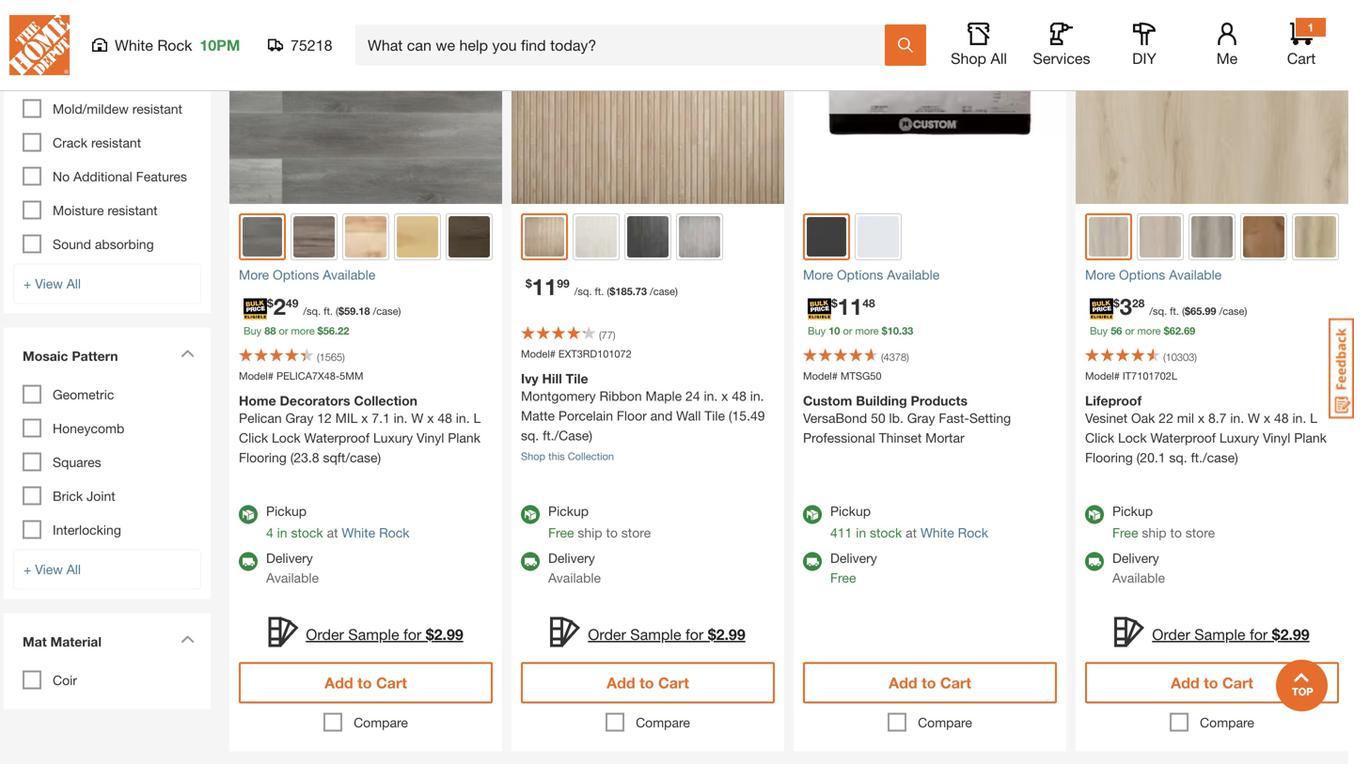 Task type: vqa. For each thing, say whether or not it's contained in the screenshot.
1st My from the bottom of the page
no



Task type: locate. For each thing, give the bounding box(es) containing it.
pelican
[[239, 411, 282, 426]]

2 horizontal spatial 2.99
[[1281, 626, 1310, 644]]

1 horizontal spatial plank
[[1294, 430, 1327, 446]]

1 lock from the left
[[272, 430, 301, 446]]

0 horizontal spatial vinyl
[[417, 430, 444, 446]]

48 inside home decorators collection pelican gray 12 mil x 7.1 in. w x 48 in. l click lock waterproof luxury vinyl plank flooring (23.8 sqft/case)
[[438, 411, 452, 426]]

x right 24
[[722, 388, 728, 404]]

1 horizontal spatial buy
[[808, 325, 826, 337]]

4 add to cart button from the left
[[1085, 663, 1339, 704]]

2.99 for 2
[[434, 626, 463, 644]]

56
[[323, 325, 335, 337], [1111, 325, 1123, 337]]

options for 2
[[273, 267, 319, 283]]

) inside /sq. ft. ( $ 65 . 99 /case ) buy 56 or more $ 62 . 69
[[1245, 305, 1248, 317]]

2 l from the left
[[1310, 411, 1318, 426]]

caret icon image for pattern
[[181, 349, 195, 358]]

cart for model# it7101702l
[[1223, 674, 1254, 692]]

0 horizontal spatial plank
[[448, 430, 481, 446]]

3 buy from the left
[[1090, 325, 1108, 337]]

mtsg50
[[841, 370, 882, 382]]

1 horizontal spatial flooring
[[239, 450, 287, 466]]

gray right lb.
[[907, 411, 935, 426]]

lock inside lifeproof vesinet oak 22 mil x 8.7 in. w x 48 in. l click lock waterproof luxury vinyl plank flooring (20.1 sq. ft./case)
[[1118, 430, 1147, 446]]

available shipping image
[[239, 553, 258, 571], [803, 553, 822, 571], [1085, 553, 1104, 571]]

or right 88
[[279, 325, 288, 337]]

2 + from the top
[[24, 562, 31, 578]]

3 more options available link from the left
[[1085, 265, 1339, 285]]

plank inside home decorators collection pelican gray 12 mil x 7.1 in. w x 48 in. l click lock waterproof luxury vinyl plank flooring (23.8 sqft/case)
[[448, 430, 481, 446]]

decorators
[[280, 393, 350, 409]]

1 horizontal spatial more
[[855, 325, 879, 337]]

24
[[686, 388, 700, 404]]

pickup right available for pickup icon
[[548, 504, 589, 519]]

1 pickup from the left
[[266, 504, 307, 519]]

order for 3
[[1152, 626, 1191, 644]]

1 horizontal spatial white rock link
[[921, 525, 989, 541]]

2 for from the left
[[686, 626, 704, 644]]

5mm
[[340, 370, 364, 382]]

all
[[991, 49, 1007, 67], [67, 276, 81, 292], [67, 562, 81, 578]]

1 horizontal spatial options
[[837, 267, 884, 283]]

2 more from the left
[[803, 267, 834, 283]]

2 more options available link from the left
[[803, 265, 1057, 285]]

2 horizontal spatial options
[[1119, 267, 1166, 283]]

0 horizontal spatial sq.
[[521, 428, 539, 443]]

available for pickup image for 2
[[239, 506, 258, 524]]

white image up $ 11 48
[[858, 216, 899, 258]]

stock for 11
[[870, 525, 902, 541]]

(
[[607, 285, 610, 298], [336, 305, 339, 317], [1182, 305, 1185, 317], [599, 329, 602, 341], [317, 351, 319, 364], [881, 351, 884, 364], [1164, 351, 1166, 364]]

0 horizontal spatial rock
[[157, 36, 192, 54]]

4 add from the left
[[1171, 674, 1200, 692]]

+ for sound absorbing
[[24, 276, 31, 292]]

1 in from the left
[[277, 525, 287, 541]]

1 view from the top
[[35, 276, 63, 292]]

1 horizontal spatial 10
[[888, 325, 899, 337]]

11 up buy 10 or more $ 10 . 33
[[838, 293, 863, 320]]

store for it7101702l
[[1186, 525, 1215, 541]]

1 horizontal spatial sq.
[[1170, 450, 1188, 466]]

/sq. right the 49
[[303, 305, 321, 317]]

0 vertical spatial view
[[35, 276, 63, 292]]

features for flooring material features
[[23, 63, 77, 78]]

1 l from the left
[[474, 411, 481, 426]]

white rock link for 11
[[921, 525, 989, 541]]

buy up 'model# mtsg50'
[[808, 325, 826, 337]]

0 horizontal spatial more options available link
[[239, 265, 493, 285]]

add for model# ext3rd101072
[[607, 674, 636, 692]]

gray inside home decorators collection pelican gray 12 mil x 7.1 in. w x 48 in. l click lock waterproof luxury vinyl plank flooring (23.8 sqft/case)
[[285, 411, 314, 426]]

$ inside the $ 3 28
[[1114, 297, 1120, 310]]

free for ext3rd101072
[[548, 525, 574, 541]]

flooring inside home decorators collection pelican gray 12 mil x 7.1 in. w x 48 in. l click lock waterproof luxury vinyl plank flooring (23.8 sqft/case)
[[239, 450, 287, 466]]

0 vertical spatial resistant
[[132, 101, 182, 117]]

all down sound
[[67, 276, 81, 292]]

+ view all down interlocking
[[24, 562, 81, 578]]

2 w from the left
[[1248, 411, 1260, 426]]

1 horizontal spatial for
[[686, 626, 704, 644]]

0 horizontal spatial white rock link
[[342, 525, 410, 541]]

) inside $ 11 99 /sq. ft. ( $ 185 . 73 /case )
[[675, 285, 678, 298]]

luxury down 8.7
[[1220, 430, 1260, 446]]

inman lake oak image
[[1192, 216, 1233, 258]]

/sq. ft. ( $ 59 . 18 /case ) buy 88 or more $ 56 . 22
[[244, 305, 401, 337]]

at inside pickup 411 in stock at white rock
[[906, 525, 917, 541]]

/sq. inside $ 11 99 /sq. ft. ( $ 185 . 73 /case )
[[574, 285, 592, 298]]

1 horizontal spatial shop
[[951, 49, 987, 67]]

material inside 'link'
[[50, 634, 102, 650]]

0 horizontal spatial pickup free ship to store
[[548, 504, 651, 541]]

more options available for 11
[[803, 267, 940, 283]]

more down the 49
[[291, 325, 315, 337]]

click down "vesinet"
[[1085, 430, 1115, 446]]

model# for 2
[[239, 370, 274, 382]]

model# it7101702l
[[1085, 370, 1178, 382]]

0 horizontal spatial at
[[327, 525, 338, 541]]

1 options from the left
[[273, 267, 319, 283]]

1 vertical spatial all
[[67, 276, 81, 292]]

+ up mat
[[24, 562, 31, 578]]

rock inside the pickup 4 in stock at white rock
[[379, 525, 410, 541]]

pickup free ship to store for model# ext3rd101072
[[548, 504, 651, 541]]

1 horizontal spatial stock
[[870, 525, 902, 541]]

trail oak image
[[1243, 216, 1285, 258]]

$ inside the $ 2 49
[[267, 297, 273, 310]]

65
[[1191, 305, 1202, 317]]

ft. left the 185
[[595, 285, 604, 298]]

2 horizontal spatial available for pickup image
[[1085, 506, 1104, 524]]

more down $ 11 48
[[855, 325, 879, 337]]

73
[[636, 285, 647, 298]]

dusk cherry image
[[1295, 216, 1337, 258]]

11 for $ 11 99 /sq. ft. ( $ 185 . 73 /case )
[[532, 273, 557, 300]]

3 add from the left
[[889, 674, 918, 692]]

w right 7.1
[[411, 411, 424, 426]]

4 delivery from the left
[[1113, 551, 1160, 566]]

l inside home decorators collection pelican gray 12 mil x 7.1 in. w x 48 in. l click lock waterproof luxury vinyl plank flooring (23.8 sqft/case)
[[474, 411, 481, 426]]

4
[[266, 525, 274, 541]]

33
[[902, 325, 914, 337]]

resistant right mold/mildew
[[132, 101, 182, 117]]

lock up (23.8
[[272, 430, 301, 446]]

0 horizontal spatial lock
[[272, 430, 301, 446]]

0 horizontal spatial or
[[279, 325, 288, 337]]

more
[[291, 325, 315, 337], [855, 325, 879, 337], [1138, 325, 1161, 337]]

collection inside home decorators collection pelican gray 12 mil x 7.1 in. w x 48 in. l click lock waterproof luxury vinyl plank flooring (23.8 sqft/case)
[[354, 393, 418, 409]]

/case right 18
[[373, 305, 398, 317]]

0 vertical spatial 99
[[557, 277, 570, 290]]

shop left the services
[[951, 49, 987, 67]]

1 horizontal spatial l
[[1310, 411, 1318, 426]]

ft.
[[595, 285, 604, 298], [324, 305, 333, 317], [1170, 305, 1179, 317]]

2 horizontal spatial /sq.
[[1150, 305, 1167, 317]]

1 store from the left
[[622, 525, 651, 541]]

ft./case)
[[543, 428, 593, 443]]

tile down model# ext3rd101072
[[566, 371, 588, 387]]

ft. up the 62
[[1170, 305, 1179, 317]]

22 left mil
[[1159, 411, 1174, 426]]

lock down oak
[[1118, 430, 1147, 446]]

1565
[[319, 351, 342, 364]]

custom building products versabond 50 lb. gray fast-setting professional thinset mortar
[[803, 393, 1011, 446]]

0 vertical spatial + view all
[[24, 276, 81, 292]]

compare
[[354, 715, 408, 731], [636, 715, 690, 731], [918, 715, 972, 731], [1200, 715, 1255, 731]]

48 up buy 10 or more $ 10 . 33
[[863, 297, 875, 310]]

collection
[[354, 393, 418, 409], [568, 451, 614, 463]]

spring park oak image
[[1140, 216, 1181, 258]]

1 horizontal spatial 99
[[1205, 305, 1217, 317]]

22 down "59"
[[338, 325, 349, 337]]

3 more from the left
[[1085, 267, 1116, 283]]

1 more from the left
[[239, 267, 269, 283]]

2 add to cart button from the left
[[521, 663, 775, 704]]

2 + view all link from the top
[[13, 550, 201, 590]]

3 delivery available from the left
[[1113, 551, 1165, 586]]

honeycomb
[[53, 421, 124, 436]]

( up mtsg50
[[881, 351, 884, 364]]

sq. inside lifeproof vesinet oak 22 mil x 8.7 in. w x 48 in. l click lock waterproof luxury vinyl plank flooring (20.1 sq. ft./case)
[[1170, 450, 1188, 466]]

in.
[[704, 388, 718, 404], [750, 388, 764, 404], [394, 411, 408, 426], [456, 411, 470, 426], [1231, 411, 1245, 426], [1293, 411, 1307, 426]]

oak
[[1132, 411, 1155, 426]]

+ up mosaic
[[24, 276, 31, 292]]

view down interlocking
[[35, 562, 63, 578]]

1 horizontal spatial more options available
[[803, 267, 940, 283]]

buy left 88
[[244, 325, 262, 337]]

rock for 2
[[379, 525, 410, 541]]

features inside 'flooring material features'
[[23, 63, 77, 78]]

collection up 7.1
[[354, 393, 418, 409]]

flooring inside 'flooring material features'
[[23, 43, 74, 58]]

2 caret icon image from the top
[[181, 635, 195, 644]]

0 horizontal spatial ship
[[578, 525, 603, 541]]

buy for 3
[[1090, 325, 1108, 337]]

/sq. right the 28
[[1150, 305, 1167, 317]]

1 gray from the left
[[285, 411, 314, 426]]

white rock link
[[342, 525, 410, 541], [921, 525, 989, 541]]

waterproof
[[304, 430, 370, 446], [1151, 430, 1216, 446]]

2 add from the left
[[607, 674, 636, 692]]

1 add to cart from the left
[[325, 674, 407, 692]]

1 vertical spatial shop
[[521, 451, 546, 463]]

0 horizontal spatial more
[[291, 325, 315, 337]]

available for pickup image
[[521, 506, 540, 524]]

2 horizontal spatial rock
[[958, 525, 989, 541]]

maple
[[646, 388, 682, 404]]

add to cart
[[325, 674, 407, 692], [607, 674, 689, 692], [889, 674, 971, 692], [1171, 674, 1254, 692]]

2 horizontal spatial more
[[1138, 325, 1161, 337]]

2 horizontal spatial for
[[1250, 626, 1268, 644]]

2 horizontal spatial buy
[[1090, 325, 1108, 337]]

at for 11
[[906, 525, 917, 541]]

2 horizontal spatial or
[[1125, 325, 1135, 337]]

2 lock from the left
[[1118, 430, 1147, 446]]

2 view from the top
[[35, 562, 63, 578]]

1 horizontal spatial w
[[1248, 411, 1260, 426]]

add to cart button for model# pelica7x48-5mm
[[239, 663, 493, 704]]

sample for 2
[[348, 626, 399, 644]]

1 compare from the left
[[354, 715, 408, 731]]

resistant for moisture resistant
[[108, 203, 158, 218]]

1 horizontal spatial or
[[843, 325, 853, 337]]

1 click from the left
[[239, 430, 268, 446]]

0 horizontal spatial more options available
[[239, 267, 376, 283]]

at
[[327, 525, 338, 541], [906, 525, 917, 541]]

0 horizontal spatial luxury
[[373, 430, 413, 446]]

more up $ 11 48
[[803, 267, 834, 283]]

in for 11
[[856, 525, 866, 541]]

0 horizontal spatial 22
[[338, 325, 349, 337]]

) up ext3rd101072
[[613, 329, 616, 341]]

cart for model# pelica7x48-5mm
[[376, 674, 407, 692]]

2 options from the left
[[837, 267, 884, 283]]

pickup free ship to store
[[548, 504, 651, 541], [1113, 504, 1215, 541]]

99 inside /sq. ft. ( $ 65 . 99 /case ) buy 56 or more $ 62 . 69
[[1205, 305, 1217, 317]]

add for model# pelica7x48-5mm
[[325, 674, 353, 692]]

features
[[23, 63, 77, 78], [136, 169, 187, 184]]

99 inside $ 11 99 /sq. ft. ( $ 185 . 73 /case )
[[557, 277, 570, 290]]

ribbon
[[600, 388, 642, 404]]

56 inside /sq. ft. ( $ 65 . 99 /case ) buy 56 or more $ 62 . 69
[[1111, 325, 1123, 337]]

3 order from the left
[[1152, 626, 1191, 644]]

flooring inside lifeproof vesinet oak 22 mil x 8.7 in. w x 48 in. l click lock waterproof luxury vinyl plank flooring (20.1 sq. ft./case)
[[1085, 450, 1133, 466]]

1 vertical spatial sq.
[[1170, 450, 1188, 466]]

2 click from the left
[[1085, 430, 1115, 446]]

versabond
[[803, 411, 867, 426]]

2 horizontal spatial more options available
[[1085, 267, 1222, 283]]

more options available link up 18
[[239, 265, 493, 285]]

services
[[1033, 49, 1091, 67]]

pickup up 4
[[266, 504, 307, 519]]

all for geometric
[[67, 562, 81, 578]]

1 horizontal spatial pickup free ship to store
[[1113, 504, 1215, 541]]

0 vertical spatial all
[[991, 49, 1007, 67]]

) right 18
[[398, 305, 401, 317]]

model# up the 'lifeproof'
[[1085, 370, 1120, 382]]

2 add to cart from the left
[[607, 674, 689, 692]]

2 horizontal spatial more options available link
[[1085, 265, 1339, 285]]

l left the matte
[[474, 411, 481, 426]]

more down vesinet oak image
[[1085, 267, 1116, 283]]

sample for 3
[[1195, 626, 1246, 644]]

2 vinyl from the left
[[1263, 430, 1291, 446]]

crack resistant link
[[53, 135, 141, 151]]

moisture resistant
[[53, 203, 158, 218]]

buy inside /sq. ft. ( $ 65 . 99 /case ) buy 56 or more $ 62 . 69
[[1090, 325, 1108, 337]]

stock right 411
[[870, 525, 902, 541]]

2 order sample for $ 2.99 from the left
[[588, 626, 746, 644]]

shop left this
[[521, 451, 546, 463]]

pickup for 3
[[1113, 504, 1153, 519]]

3 delivery from the left
[[831, 551, 877, 566]]

caret icon image
[[181, 349, 195, 358], [181, 635, 195, 644]]

1 horizontal spatial vinyl
[[1263, 430, 1291, 446]]

order for 2
[[306, 626, 344, 644]]

1 available for pickup image from the left
[[239, 506, 258, 524]]

/case inside $ 11 99 /sq. ft. ( $ 185 . 73 /case )
[[650, 285, 675, 298]]

caret icon image inside mat material 'link'
[[181, 635, 195, 644]]

gray image up $ 11 48
[[807, 217, 847, 257]]

56 down 3
[[1111, 325, 1123, 337]]

0 horizontal spatial features
[[23, 63, 77, 78]]

material for mat material
[[50, 634, 102, 650]]

at right 411
[[906, 525, 917, 541]]

white inside the pickup 4 in stock at white rock
[[342, 525, 375, 541]]

or
[[279, 325, 288, 337], [843, 325, 853, 337], [1125, 325, 1135, 337]]

in. up (15.49
[[750, 388, 764, 404]]

rock inside pickup 411 in stock at white rock
[[958, 525, 989, 541]]

caret icon image for material
[[181, 635, 195, 644]]

1 horizontal spatial 2.99
[[716, 626, 746, 644]]

3 for from the left
[[1250, 626, 1268, 644]]

0 horizontal spatial more
[[239, 267, 269, 283]]

2 more options available from the left
[[803, 267, 940, 283]]

cart
[[1287, 49, 1316, 67], [376, 674, 407, 692], [658, 674, 689, 692], [941, 674, 971, 692], [1223, 674, 1254, 692]]

1 ship from the left
[[578, 525, 603, 541]]

more for 3
[[1138, 325, 1161, 337]]

w
[[411, 411, 424, 426], [1248, 411, 1260, 426]]

at right 4
[[327, 525, 338, 541]]

2 store from the left
[[1186, 525, 1215, 541]]

1 vinyl from the left
[[417, 430, 444, 446]]

1 more from the left
[[291, 325, 315, 337]]

flooring
[[23, 43, 74, 58], [239, 450, 287, 466], [1085, 450, 1133, 466]]

in right 411
[[856, 525, 866, 541]]

/case inside /sq. ft. ( $ 59 . 18 /case ) buy 88 or more $ 56 . 22
[[373, 305, 398, 317]]

2 order from the left
[[588, 626, 626, 644]]

0 vertical spatial 22
[[338, 325, 349, 337]]

+ view all link for interlocking
[[13, 550, 201, 590]]

/sq. inside /sq. ft. ( $ 65 . 99 /case ) buy 56 or more $ 62 . 69
[[1150, 305, 1167, 317]]

+ view all link down interlocking link
[[13, 550, 201, 590]]

more inside /sq. ft. ( $ 59 . 18 /case ) buy 88 or more $ 56 . 22
[[291, 325, 315, 337]]

( inside $ 11 99 /sq. ft. ( $ 185 . 73 /case )
[[607, 285, 610, 298]]

3 add to cart button from the left
[[803, 663, 1057, 704]]

and
[[651, 408, 673, 424]]

3 sample from the left
[[1195, 626, 1246, 644]]

1 horizontal spatial at
[[906, 525, 917, 541]]

material up mold/mildew
[[78, 43, 129, 58]]

2 gray from the left
[[907, 411, 935, 426]]

2 horizontal spatial ft.
[[1170, 305, 1179, 317]]

1 vertical spatial material
[[50, 634, 102, 650]]

2 available shipping image from the left
[[803, 553, 822, 571]]

185
[[615, 285, 633, 298]]

/case inside /sq. ft. ( $ 65 . 99 /case ) buy 56 or more $ 62 . 69
[[1220, 305, 1245, 317]]

ft. inside /sq. ft. ( $ 65 . 99 /case ) buy 56 or more $ 62 . 69
[[1170, 305, 1179, 317]]

model# up home
[[239, 370, 274, 382]]

1 horizontal spatial available for pickup image
[[803, 506, 822, 524]]

1 pickup free ship to store from the left
[[548, 504, 651, 541]]

material inside 'flooring material features'
[[78, 43, 129, 58]]

3 more options available from the left
[[1085, 267, 1222, 283]]

1 vertical spatial caret icon image
[[181, 635, 195, 644]]

/sq. inside /sq. ft. ( $ 59 . 18 /case ) buy 88 or more $ 56 . 22
[[303, 305, 321, 317]]

more for 2
[[239, 267, 269, 283]]

1 vertical spatial collection
[[568, 451, 614, 463]]

0 horizontal spatial tile
[[566, 371, 588, 387]]

waterproof down mil
[[1151, 430, 1216, 446]]

18
[[359, 305, 370, 317]]

more options available link for 2
[[239, 265, 493, 285]]

1 horizontal spatial white image
[[858, 216, 899, 258]]

pickup down '(20.1'
[[1113, 504, 1153, 519]]

more down pelican gray image at the top of the page
[[239, 267, 269, 283]]

1 + view all link from the top
[[13, 264, 201, 304]]

store
[[622, 525, 651, 541], [1186, 525, 1215, 541]]

+
[[24, 276, 31, 292], [24, 562, 31, 578]]

4 pickup from the left
[[1113, 504, 1153, 519]]

2 compare from the left
[[636, 715, 690, 731]]

gray image right black icon
[[679, 216, 720, 258]]

3 available for pickup image from the left
[[1085, 506, 1104, 524]]

more inside /sq. ft. ( $ 65 . 99 /case ) buy 56 or more $ 62 . 69
[[1138, 325, 1161, 337]]

2 2.99 from the left
[[716, 626, 746, 644]]

3 pickup from the left
[[831, 504, 871, 519]]

ship for ext3rd101072
[[578, 525, 603, 541]]

( inside /sq. ft. ( $ 59 . 18 /case ) buy 88 or more $ 56 . 22
[[336, 305, 339, 317]]

+ view all down sound
[[24, 276, 81, 292]]

lock inside home decorators collection pelican gray 12 mil x 7.1 in. w x 48 in. l click lock waterproof luxury vinyl plank flooring (23.8 sqft/case)
[[272, 430, 301, 446]]

1 more options available from the left
[[239, 267, 376, 283]]

stock inside pickup 411 in stock at white rock
[[870, 525, 902, 541]]

48 up (15.49
[[732, 388, 747, 404]]

white
[[115, 36, 153, 54], [342, 525, 375, 541], [921, 525, 954, 541]]

0 horizontal spatial 11
[[532, 273, 557, 300]]

2 horizontal spatial order sample for $ 2.99
[[1152, 626, 1310, 644]]

$ 2 49
[[267, 293, 299, 320]]

2 horizontal spatial white
[[921, 525, 954, 541]]

resistant for crack resistant
[[91, 135, 141, 151]]

0 horizontal spatial 2.99
[[434, 626, 463, 644]]

more options available up the 49
[[239, 267, 376, 283]]

1 for from the left
[[404, 626, 422, 644]]

pickup inside the pickup 4 in stock at white rock
[[266, 504, 307, 519]]

0 vertical spatial tile
[[566, 371, 588, 387]]

luxury down 7.1
[[373, 430, 413, 446]]

for for 2
[[404, 626, 422, 644]]

0 horizontal spatial stock
[[291, 525, 323, 541]]

or down $ 11 48
[[843, 325, 853, 337]]

w inside lifeproof vesinet oak 22 mil x 8.7 in. w x 48 in. l click lock waterproof luxury vinyl plank flooring (20.1 sq. ft./case)
[[1248, 411, 1260, 426]]

0 vertical spatial sq.
[[521, 428, 539, 443]]

2 ship from the left
[[1142, 525, 1167, 541]]

56 up ( 1565 )
[[323, 325, 335, 337]]

this
[[548, 451, 565, 463]]

material up coir
[[50, 634, 102, 650]]

or inside /sq. ft. ( $ 65 . 99 /case ) buy 56 or more $ 62 . 69
[[1125, 325, 1135, 337]]

buy for 2
[[244, 325, 262, 337]]

75218 button
[[268, 36, 333, 55]]

view for sound absorbing
[[35, 276, 63, 292]]

in inside the pickup 4 in stock at white rock
[[277, 525, 287, 541]]

0 horizontal spatial for
[[404, 626, 422, 644]]

delivery available for 2
[[266, 551, 319, 586]]

squares link
[[53, 455, 101, 470]]

delivery available
[[266, 551, 319, 586], [548, 551, 601, 586], [1113, 551, 1165, 586]]

flooring up mold/mildew
[[23, 43, 74, 58]]

luxury inside home decorators collection pelican gray 12 mil x 7.1 in. w x 48 in. l click lock waterproof luxury vinyl plank flooring (23.8 sqft/case)
[[373, 430, 413, 446]]

2 vertical spatial all
[[67, 562, 81, 578]]

white image
[[576, 216, 617, 258], [858, 216, 899, 258]]

w right 8.7
[[1248, 411, 1260, 426]]

more options available up the 28
[[1085, 267, 1222, 283]]

1 horizontal spatial 22
[[1159, 411, 1174, 426]]

sq. down the matte
[[521, 428, 539, 443]]

1 delivery available from the left
[[266, 551, 319, 586]]

1 luxury from the left
[[373, 430, 413, 446]]

/sq. ft. ( $ 65 . 99 /case ) buy 56 or more $ 62 . 69
[[1090, 305, 1248, 337]]

pelican gray image
[[243, 217, 282, 257]]

/case right the '65'
[[1220, 305, 1245, 317]]

gray image
[[679, 216, 720, 258], [807, 217, 847, 257]]

10
[[829, 325, 840, 337], [888, 325, 899, 337]]

) inside /sq. ft. ( $ 59 . 18 /case ) buy 88 or more $ 56 . 22
[[398, 305, 401, 317]]

0 horizontal spatial collection
[[354, 393, 418, 409]]

1 horizontal spatial /case
[[650, 285, 675, 298]]

/case right 73
[[650, 285, 675, 298]]

/sq. for 2
[[303, 305, 321, 317]]

options up $ 11 48
[[837, 267, 884, 283]]

free for it7101702l
[[1113, 525, 1139, 541]]

stock inside the pickup 4 in stock at white rock
[[291, 525, 323, 541]]

pickup
[[266, 504, 307, 519], [548, 504, 589, 519], [831, 504, 871, 519], [1113, 504, 1153, 519]]

/case for 2
[[373, 305, 398, 317]]

in
[[277, 525, 287, 541], [856, 525, 866, 541]]

2 horizontal spatial free
[[1113, 525, 1139, 541]]

0 vertical spatial features
[[23, 63, 77, 78]]

( left the '65'
[[1182, 305, 1185, 317]]

loto image
[[293, 216, 335, 258]]

2 horizontal spatial more
[[1085, 267, 1116, 283]]

1 at from the left
[[327, 525, 338, 541]]

2 horizontal spatial flooring
[[1085, 450, 1133, 466]]

1 horizontal spatial available shipping image
[[803, 553, 822, 571]]

versabond 50 lb. gray fast-setting professional thinset mortar image
[[794, 0, 1067, 204]]

1 horizontal spatial order sample for $ 2.99
[[588, 626, 746, 644]]

1 horizontal spatial luxury
[[1220, 430, 1260, 446]]

white for 2
[[342, 525, 375, 541]]

) right 73
[[675, 285, 678, 298]]

+ view all for sound absorbing
[[24, 276, 81, 292]]

ship
[[578, 525, 603, 541], [1142, 525, 1167, 541]]

absorbing
[[95, 237, 154, 252]]

+ view all link down sound absorbing link
[[13, 264, 201, 304]]

2 stock from the left
[[870, 525, 902, 541]]

1 horizontal spatial collection
[[568, 451, 614, 463]]

all left the services
[[991, 49, 1007, 67]]

available shipping image for 11
[[803, 553, 822, 571]]

cart for model# ext3rd101072
[[658, 674, 689, 692]]

1 horizontal spatial in
[[856, 525, 866, 541]]

1 horizontal spatial white
[[342, 525, 375, 541]]

2 waterproof from the left
[[1151, 430, 1216, 446]]

/case
[[650, 285, 675, 298], [373, 305, 398, 317], [1220, 305, 1245, 317]]

1 horizontal spatial free
[[831, 570, 856, 586]]

resistant up the absorbing
[[108, 203, 158, 218]]

resistant down mold/mildew resistant link
[[91, 135, 141, 151]]

( inside /sq. ft. ( $ 65 . 99 /case ) buy 56 or more $ 62 . 69
[[1182, 305, 1185, 317]]

1 vertical spatial tile
[[705, 408, 725, 424]]

2 pickup free ship to store from the left
[[1113, 504, 1215, 541]]

1 order sample for $ 2.99 from the left
[[306, 626, 463, 644]]

features right additional
[[136, 169, 187, 184]]

3 options from the left
[[1119, 267, 1166, 283]]

0 horizontal spatial in
[[277, 525, 287, 541]]

1 add to cart button from the left
[[239, 663, 493, 704]]

99 down maple image
[[557, 277, 570, 290]]

sq. right '(20.1'
[[1170, 450, 1188, 466]]

2 in from the left
[[856, 525, 866, 541]]

l left feedback link image
[[1310, 411, 1318, 426]]

free down this
[[548, 525, 574, 541]]

1 vertical spatial + view all link
[[13, 550, 201, 590]]

4 add to cart from the left
[[1171, 674, 1254, 692]]

7.1
[[372, 411, 390, 426]]

2 luxury from the left
[[1220, 430, 1260, 446]]

collection inside ivy hill tile montgomery ribbon maple 24 in. x 48 in. matte porcelain floor and wall tile (15.49 sq. ft./case) shop this collection
[[568, 451, 614, 463]]

1 + from the top
[[24, 276, 31, 292]]

diy button
[[1115, 23, 1175, 68]]

2 more from the left
[[855, 325, 879, 337]]

0 vertical spatial material
[[78, 43, 129, 58]]

pickup inside pickup 411 in stock at white rock
[[831, 504, 871, 519]]

1 more options available link from the left
[[239, 265, 493, 285]]

2 at from the left
[[906, 525, 917, 541]]

2 56 from the left
[[1111, 325, 1123, 337]]

model# mtsg50
[[803, 370, 882, 382]]

( left the 185
[[607, 285, 610, 298]]

lifeproof vesinet oak 22 mil x 8.7 in. w x 48 in. l click lock waterproof luxury vinyl plank flooring (20.1 sq. ft./case)
[[1085, 393, 1327, 466]]

or inside /sq. ft. ( $ 59 . 18 /case ) buy 88 or more $ 56 . 22
[[279, 325, 288, 337]]

ext3rd101072
[[559, 348, 632, 360]]

(20.1
[[1137, 450, 1166, 466]]

services button
[[1032, 23, 1092, 68]]

waterproof inside lifeproof vesinet oak 22 mil x 8.7 in. w x 48 in. l click lock waterproof luxury vinyl plank flooring (20.1 sq. ft./case)
[[1151, 430, 1216, 446]]

3 order sample for $ 2.99 from the left
[[1152, 626, 1310, 644]]

buy inside /sq. ft. ( $ 59 . 18 /case ) buy 88 or more $ 56 . 22
[[244, 325, 262, 337]]

model#
[[521, 348, 556, 360], [239, 370, 274, 382], [803, 370, 838, 382], [1085, 370, 1120, 382]]

in inside pickup 411 in stock at white rock
[[856, 525, 866, 541]]

caret icon image inside mosaic pattern link
[[181, 349, 195, 358]]

ship down '(20.1'
[[1142, 525, 1167, 541]]

3 2.99 from the left
[[1281, 626, 1310, 644]]

1 vertical spatial view
[[35, 562, 63, 578]]

2 10 from the left
[[888, 325, 899, 337]]

4 compare from the left
[[1200, 715, 1255, 731]]

. inside $ 11 99 /sq. ft. ( $ 185 . 73 /case )
[[633, 285, 636, 298]]

for
[[404, 626, 422, 644], [686, 626, 704, 644], [1250, 626, 1268, 644]]

0 horizontal spatial options
[[273, 267, 319, 283]]

white inside pickup 411 in stock at white rock
[[921, 525, 954, 541]]

delivery for 11
[[831, 551, 877, 566]]

+ view all link for sound absorbing
[[13, 264, 201, 304]]

at inside the pickup 4 in stock at white rock
[[327, 525, 338, 541]]

options up the 28
[[1119, 267, 1166, 283]]

1 sample from the left
[[348, 626, 399, 644]]

available for pickup image
[[239, 506, 258, 524], [803, 506, 822, 524], [1085, 506, 1104, 524]]

What can we help you find today? search field
[[368, 25, 884, 65]]

add to cart for model# ext3rd101072
[[607, 674, 689, 692]]

sound absorbing
[[53, 237, 154, 252]]

all down interlocking
[[67, 562, 81, 578]]

1 + view all from the top
[[24, 276, 81, 292]]

1 order from the left
[[306, 626, 344, 644]]

ft. inside /sq. ft. ( $ 59 . 18 /case ) buy 88 or more $ 56 . 22
[[324, 305, 333, 317]]

resistant
[[132, 101, 182, 117], [91, 135, 141, 151], [108, 203, 158, 218]]

1 horizontal spatial features
[[136, 169, 187, 184]]

more options available link up 33 at the top right of page
[[803, 265, 1057, 285]]

48 right 7.1
[[438, 411, 452, 426]]

0 horizontal spatial store
[[622, 525, 651, 541]]

more options available link down the inman lake oak image
[[1085, 265, 1339, 285]]

ft. for 2
[[324, 305, 333, 317]]

1 stock from the left
[[291, 525, 323, 541]]

setting
[[970, 411, 1011, 426]]

2 available for pickup image from the left
[[803, 506, 822, 524]]

delivery free
[[831, 551, 877, 586]]

22 inside /sq. ft. ( $ 59 . 18 /case ) buy 88 or more $ 56 . 22
[[338, 325, 349, 337]]

home
[[239, 393, 276, 409]]

/sq.
[[574, 285, 592, 298], [303, 305, 321, 317], [1150, 305, 1167, 317]]

2 + view all from the top
[[24, 562, 81, 578]]

add for model# it7101702l
[[1171, 674, 1200, 692]]

( 77 )
[[599, 329, 616, 341]]

49
[[286, 297, 299, 310]]

0 horizontal spatial /case
[[373, 305, 398, 317]]

10 left 33 at the top right of page
[[888, 325, 899, 337]]

0 horizontal spatial /sq.
[[303, 305, 321, 317]]

shop inside button
[[951, 49, 987, 67]]

gray inside custom building products versabond 50 lb. gray fast-setting professional thinset mortar
[[907, 411, 935, 426]]

more options available link for 3
[[1085, 265, 1339, 285]]

available
[[323, 267, 376, 283], [887, 267, 940, 283], [1169, 267, 1222, 283], [266, 570, 319, 586], [548, 570, 601, 586], [1113, 570, 1165, 586]]

to for model# it7101702l's add to cart button
[[1204, 674, 1219, 692]]

l inside lifeproof vesinet oak 22 mil x 8.7 in. w x 48 in. l click lock waterproof luxury vinyl plank flooring (20.1 sq. ft./case)
[[1310, 411, 1318, 426]]

in. left the matte
[[456, 411, 470, 426]]

3 available shipping image from the left
[[1085, 553, 1104, 571]]

2 plank from the left
[[1294, 430, 1327, 446]]

2 horizontal spatial available shipping image
[[1085, 553, 1104, 571]]

1 56 from the left
[[323, 325, 335, 337]]



Task type: describe. For each thing, give the bounding box(es) containing it.
no additional features link
[[53, 169, 187, 184]]

squares
[[53, 455, 101, 470]]

8.7
[[1209, 411, 1227, 426]]

feedback link image
[[1329, 318, 1354, 420]]

ft. for 3
[[1170, 305, 1179, 317]]

1 horizontal spatial tile
[[705, 408, 725, 424]]

professional
[[803, 430, 875, 446]]

geometric link
[[53, 387, 114, 403]]

x right 8.7
[[1264, 411, 1271, 426]]

it7101702l
[[1123, 370, 1178, 382]]

diy
[[1133, 49, 1157, 67]]

vesinet oak 22 mil x 8.7 in. w x 48 in. l click lock waterproof luxury vinyl plank flooring (20.1 sq. ft./case) image
[[1076, 0, 1349, 204]]

sound
[[53, 237, 91, 252]]

mortar
[[926, 430, 965, 446]]

pickup free ship to store for model# it7101702l
[[1113, 504, 1215, 541]]

75218
[[291, 36, 332, 54]]

shop all button
[[949, 23, 1009, 68]]

2 sample from the left
[[630, 626, 682, 644]]

48 inside $ 11 48
[[863, 297, 875, 310]]

maple image
[[525, 217, 564, 257]]

(23.8
[[290, 450, 319, 466]]

pelica7x48-
[[276, 370, 340, 382]]

add to cart button for model# it7101702l
[[1085, 663, 1339, 704]]

click inside lifeproof vesinet oak 22 mil x 8.7 in. w x 48 in. l click lock waterproof luxury vinyl plank flooring (20.1 sq. ft./case)
[[1085, 430, 1115, 446]]

x right 7.1
[[427, 411, 434, 426]]

ivy
[[521, 371, 539, 387]]

to for add to cart button corresponding to model# ext3rd101072
[[640, 674, 654, 692]]

88
[[265, 325, 276, 337]]

view for interlocking
[[35, 562, 63, 578]]

delivery available for 3
[[1113, 551, 1165, 586]]

more for 11
[[803, 267, 834, 283]]

more options available for 3
[[1085, 267, 1222, 283]]

x inside ivy hill tile montgomery ribbon maple 24 in. x 48 in. matte porcelain floor and wall tile (15.49 sq. ft./case) shop this collection
[[722, 388, 728, 404]]

or for 3
[[1125, 325, 1135, 337]]

order sample for $ 2.99 for 3
[[1152, 626, 1310, 644]]

home decorators collection pelican gray 12 mil x 7.1 in. w x 48 in. l click lock waterproof luxury vinyl plank flooring (23.8 sqft/case)
[[239, 393, 481, 466]]

stock for 2
[[291, 525, 323, 541]]

ft./case)
[[1191, 450, 1239, 466]]

waterproof inside home decorators collection pelican gray 12 mil x 7.1 in. w x 48 in. l click lock waterproof luxury vinyl plank flooring (23.8 sqft/case)
[[304, 430, 370, 446]]

shop inside ivy hill tile montgomery ribbon maple 24 in. x 48 in. matte porcelain floor and wall tile (15.49 sq. ft./case) shop this collection
[[521, 451, 546, 463]]

matte
[[521, 408, 555, 424]]

(15.49
[[729, 408, 765, 424]]

click inside home decorators collection pelican gray 12 mil x 7.1 in. w x 48 in. l click lock waterproof luxury vinyl plank flooring (23.8 sqft/case)
[[239, 430, 268, 446]]

0 horizontal spatial white
[[115, 36, 153, 54]]

mold/mildew
[[53, 101, 129, 117]]

mat
[[23, 634, 47, 650]]

mold/mildew resistant link
[[53, 101, 182, 117]]

model# up ivy
[[521, 348, 556, 360]]

pelican gray 12 mil x 7.1 in. w x 48 in. l click lock waterproof luxury vinyl plank flooring (23.8 sqft/case) image
[[230, 0, 502, 204]]

delivery for 2
[[266, 551, 313, 566]]

11 for $ 11 48
[[838, 293, 863, 320]]

interlocking
[[53, 523, 121, 538]]

411
[[831, 525, 853, 541]]

shop all
[[951, 49, 1007, 67]]

2 pickup from the left
[[548, 504, 589, 519]]

no
[[53, 169, 70, 184]]

2
[[273, 293, 286, 320]]

model# for 3
[[1085, 370, 1120, 382]]

pickup for 11
[[831, 504, 871, 519]]

2.99 for 3
[[1281, 626, 1310, 644]]

in for 2
[[277, 525, 287, 541]]

beach break image
[[345, 216, 387, 258]]

or for 2
[[279, 325, 288, 337]]

ft. inside $ 11 99 /sq. ft. ( $ 185 . 73 /case )
[[595, 285, 604, 298]]

$ 3 28
[[1114, 293, 1145, 320]]

white for 11
[[921, 525, 954, 541]]

available shipping image for 3
[[1085, 553, 1104, 571]]

buy 10 or more $ 10 . 33
[[808, 325, 914, 337]]

resistant for mold/mildew resistant
[[132, 101, 182, 117]]

porcelain
[[559, 408, 613, 424]]

vesinet oak image
[[1089, 217, 1129, 257]]

x left 7.1
[[361, 411, 368, 426]]

in. right 8.7
[[1231, 411, 1245, 426]]

thinset
[[879, 430, 922, 446]]

options for 3
[[1119, 267, 1166, 283]]

luxury inside lifeproof vesinet oak 22 mil x 8.7 in. w x 48 in. l click lock waterproof luxury vinyl plank flooring (20.1 sq. ft./case)
[[1220, 430, 1260, 446]]

shop this collection link
[[521, 451, 614, 463]]

( 10303 )
[[1164, 351, 1197, 364]]

48 inside ivy hill tile montgomery ribbon maple 24 in. x 48 in. matte porcelain floor and wall tile (15.49 sq. ft./case) shop this collection
[[732, 388, 747, 404]]

0 horizontal spatial gray image
[[679, 216, 720, 258]]

all inside button
[[991, 49, 1007, 67]]

available for pickup image for 11
[[803, 506, 822, 524]]

10pm
[[200, 36, 240, 54]]

compare for model# pelica7x48-5mm
[[354, 715, 408, 731]]

additional
[[73, 169, 132, 184]]

brick joint
[[53, 489, 115, 504]]

48 inside lifeproof vesinet oak 22 mil x 8.7 in. w x 48 in. l click lock waterproof luxury vinyl plank flooring (20.1 sq. ft./case)
[[1275, 411, 1289, 426]]

brick
[[53, 489, 83, 504]]

( up it7101702l
[[1164, 351, 1166, 364]]

/sq. for 3
[[1150, 305, 1167, 317]]

x right mil
[[1198, 411, 1205, 426]]

model# ext3rd101072
[[521, 348, 632, 360]]

2 buy from the left
[[808, 325, 826, 337]]

+ view all for interlocking
[[24, 562, 81, 578]]

2 delivery available from the left
[[548, 551, 601, 586]]

no additional features
[[53, 169, 187, 184]]

available shipping image for 2
[[239, 553, 258, 571]]

the home depot logo image
[[9, 15, 70, 75]]

moisture
[[53, 203, 104, 218]]

+ for interlocking
[[24, 562, 31, 578]]

sq. inside ivy hill tile montgomery ribbon maple 24 in. x 48 in. matte porcelain floor and wall tile (15.49 sq. ft./case) shop this collection
[[521, 428, 539, 443]]

flooring material features
[[23, 43, 129, 78]]

in. right 24
[[704, 388, 718, 404]]

mosaic
[[23, 349, 68, 364]]

1 white image from the left
[[576, 216, 617, 258]]

to for add to cart button corresponding to model# pelica7x48-5mm
[[358, 674, 372, 692]]

flooring material features link
[[13, 32, 201, 95]]

( up ext3rd101072
[[599, 329, 602, 341]]

sound absorbing link
[[53, 237, 154, 252]]

white rock link for 2
[[342, 525, 410, 541]]

1 horizontal spatial gray image
[[807, 217, 847, 257]]

2 or from the left
[[843, 325, 853, 337]]

wall
[[676, 408, 701, 424]]

more for 2
[[291, 325, 315, 337]]

w inside home decorators collection pelican gray 12 mil x 7.1 in. w x 48 in. l click lock waterproof luxury vinyl plank flooring (23.8 sqft/case)
[[411, 411, 424, 426]]

coir
[[53, 673, 77, 689]]

add to cart for model# it7101702l
[[1171, 674, 1254, 692]]

delivery for 3
[[1113, 551, 1160, 566]]

montgomery
[[521, 388, 596, 404]]

ivy hill tile montgomery ribbon maple 24 in. x 48 in. matte porcelain floor and wall tile (15.49 sq. ft./case) shop this collection
[[521, 371, 765, 463]]

options for 11
[[837, 267, 884, 283]]

/case for 3
[[1220, 305, 1245, 317]]

floor
[[617, 408, 647, 424]]

62
[[1170, 325, 1181, 337]]

56 inside /sq. ft. ( $ 59 . 18 /case ) buy 88 or more $ 56 . 22
[[323, 325, 335, 337]]

cart 1
[[1287, 21, 1316, 67]]

2 white image from the left
[[858, 216, 899, 258]]

compare for model# it7101702l
[[1200, 715, 1255, 731]]

) down 33 at the top right of page
[[907, 351, 909, 364]]

sqft/case)
[[323, 450, 381, 466]]

22 inside lifeproof vesinet oak 22 mil x 8.7 in. w x 48 in. l click lock waterproof luxury vinyl plank flooring (20.1 sq. ft./case)
[[1159, 411, 1174, 426]]

available shipping image
[[521, 553, 540, 571]]

1 10 from the left
[[829, 325, 840, 337]]

more options available link for 11
[[803, 265, 1057, 285]]

2 delivery from the left
[[548, 551, 595, 566]]

products
[[911, 393, 968, 409]]

$ inside $ 11 48
[[831, 297, 838, 310]]

interlocking link
[[53, 523, 121, 538]]

add to cart button for model# ext3rd101072
[[521, 663, 775, 704]]

4378
[[884, 351, 907, 364]]

in. right 7.1
[[394, 411, 408, 426]]

( 4378 )
[[881, 351, 909, 364]]

vinyl inside home decorators collection pelican gray 12 mil x 7.1 in. w x 48 in. l click lock waterproof luxury vinyl plank flooring (23.8 sqft/case)
[[417, 430, 444, 446]]

rock for 11
[[958, 525, 989, 541]]

custom
[[803, 393, 853, 409]]

add to cart for model# pelica7x48-5mm
[[325, 674, 407, 692]]

in. left feedback link image
[[1293, 411, 1307, 426]]

mat material link
[[13, 623, 201, 666]]

10303
[[1166, 351, 1195, 364]]

honeycomb link
[[53, 421, 124, 436]]

features for no additional features
[[136, 169, 187, 184]]

bralton oak image
[[449, 216, 490, 258]]

ship for it7101702l
[[1142, 525, 1167, 541]]

leo hill oak image
[[397, 216, 438, 258]]

lb.
[[889, 411, 904, 426]]

material for flooring material features
[[78, 43, 129, 58]]

joint
[[87, 489, 115, 504]]

28
[[1132, 297, 1145, 310]]

available for pickup image for 3
[[1085, 506, 1104, 524]]

vinyl inside lifeproof vesinet oak 22 mil x 8.7 in. w x 48 in. l click lock waterproof luxury vinyl plank flooring (20.1 sq. ft./case)
[[1263, 430, 1291, 446]]

montgomery ribbon maple 24 in. x 48 in. matte porcelain floor and wall tile (15.49 sq. ft./case) image
[[512, 0, 784, 204]]

59
[[344, 305, 356, 317]]

for for 3
[[1250, 626, 1268, 644]]

3
[[1120, 293, 1132, 320]]

free inside delivery free
[[831, 570, 856, 586]]

$ 11 48
[[831, 293, 875, 320]]

3 add to cart from the left
[[889, 674, 971, 692]]

69
[[1184, 325, 1196, 337]]

to for third add to cart button from left
[[922, 674, 936, 692]]

mold/mildew resistant
[[53, 101, 182, 117]]

pickup for 2
[[266, 504, 307, 519]]

at for 2
[[327, 525, 338, 541]]

model# for 11
[[803, 370, 838, 382]]

mil
[[335, 411, 358, 426]]

order sample for $ 2.99 for 2
[[306, 626, 463, 644]]

compare for model# ext3rd101072
[[636, 715, 690, 731]]

3 compare from the left
[[918, 715, 972, 731]]

crack
[[53, 135, 88, 151]]

black image
[[627, 216, 669, 258]]

moisture resistant link
[[53, 203, 158, 218]]

( up the pelica7x48-
[[317, 351, 319, 364]]

) down 69
[[1195, 351, 1197, 364]]

more options available for 2
[[239, 267, 376, 283]]

brick joint link
[[53, 489, 115, 504]]

plank inside lifeproof vesinet oak 22 mil x 8.7 in. w x 48 in. l click lock waterproof luxury vinyl plank flooring (20.1 sq. ft./case)
[[1294, 430, 1327, 446]]

store for ext3rd101072
[[622, 525, 651, 541]]

pickup 411 in stock at white rock
[[831, 504, 989, 541]]

more for 3
[[1085, 267, 1116, 283]]

) up 5mm
[[342, 351, 345, 364]]



